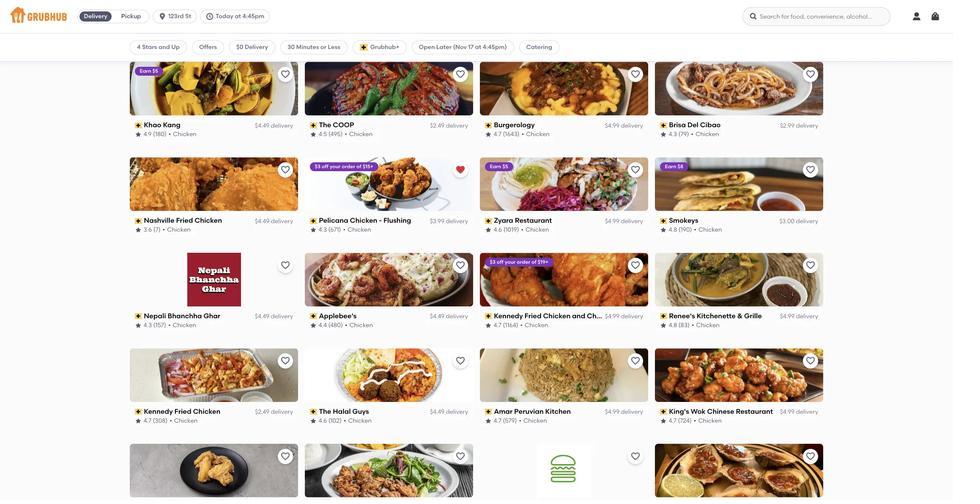 Task type: locate. For each thing, give the bounding box(es) containing it.
$5 down 4 stars and up
[[153, 68, 158, 74]]

amar peruvian kitchen logo image
[[480, 349, 649, 402]]

the coop logo image
[[305, 62, 473, 116]]

4.7 (308)
[[144, 417, 168, 425]]

cafe rubio restaurant logo image
[[305, 444, 473, 498]]

subscription pass image left king's
[[660, 409, 668, 415]]

subscription pass image
[[135, 27, 142, 33], [485, 27, 493, 33], [660, 27, 668, 33], [135, 123, 142, 128], [310, 123, 318, 128], [485, 123, 493, 128], [660, 123, 668, 128], [135, 218, 142, 224], [310, 218, 318, 224], [660, 218, 668, 224], [135, 314, 142, 320], [485, 314, 493, 320], [135, 409, 142, 415], [310, 409, 318, 415], [485, 409, 493, 415]]

subscription pass image for renee's kitchenette & grille
[[660, 314, 668, 320]]

• chicken down kang
[[169, 131, 197, 138]]

star icon image for kennedy fried chicken
[[135, 418, 142, 425]]

1 horizontal spatial your
[[505, 259, 516, 265]]

1 vertical spatial fried
[[525, 312, 542, 320]]

1 vertical spatial 4.6
[[494, 226, 503, 233]]

4.3 down 'nepali'
[[144, 322, 152, 329]]

• right (1164)
[[521, 322, 523, 329]]

chicken down pelicana chicken - flushing
[[348, 226, 372, 233]]

save this restaurant image
[[456, 70, 466, 80], [631, 70, 641, 80], [806, 70, 816, 80], [281, 165, 291, 175], [631, 165, 641, 175], [806, 165, 816, 175], [806, 261, 816, 271], [456, 356, 466, 366], [806, 356, 816, 366], [281, 452, 291, 462]]

4.6 (91)
[[144, 35, 163, 42]]

4.6
[[144, 35, 152, 42], [494, 226, 503, 233], [319, 417, 327, 425]]

2 the from the top
[[319, 408, 332, 416]]

• chicken for the halal guys
[[344, 417, 372, 425]]

• for the coop
[[345, 131, 347, 138]]

chicken up grubhub plus flag logo
[[348, 35, 371, 42]]

applebee's
[[319, 312, 357, 320]]

wok
[[691, 408, 706, 416]]

1 vertical spatial the
[[319, 408, 332, 416]]

• right "(308)"
[[170, 417, 172, 425]]

earn
[[140, 68, 151, 74], [490, 164, 502, 170], [666, 164, 677, 170]]

• down kang
[[169, 131, 171, 138]]

• chicken down wok
[[694, 417, 722, 425]]

2 vertical spatial fried
[[175, 408, 192, 416]]

star icon image left 4.3 (157)
[[135, 322, 142, 329]]

• chicken up up
[[166, 35, 193, 42]]

• chicken down coop
[[345, 131, 373, 138]]

of left $15+
[[357, 164, 362, 170]]

delivery inside button
[[84, 13, 107, 20]]

$4.99 delivery for gloria pizza
[[430, 27, 468, 34]]

• for nashville fried chicken
[[163, 226, 165, 233]]

chicken down applebee's
[[350, 322, 373, 329]]

1 vertical spatial 4.3
[[319, 226, 327, 233]]

save this restaurant button for king's wok chinese restaurant logo
[[803, 354, 819, 369]]

• chicken for nashville fried chicken
[[163, 226, 191, 233]]

your for kennedy
[[505, 259, 516, 265]]

0 vertical spatial kennedy
[[494, 312, 523, 320]]

chicken right (190) on the right of page
[[699, 226, 723, 233]]

save this restaurant button for los mismos amigos logo
[[803, 449, 819, 465]]

0 vertical spatial $3.99
[[605, 27, 620, 34]]

khao kang logo image
[[130, 62, 298, 116]]

• chicken down the "zyara restaurant"
[[522, 226, 550, 233]]

$5 down 4.7 (1643)
[[503, 164, 509, 170]]

$4.99 delivery for king's wok chinese restaurant
[[780, 409, 819, 416]]

(671)
[[329, 226, 341, 233]]

0 horizontal spatial at
[[235, 13, 241, 20]]

today
[[216, 13, 233, 20]]

4.8
[[669, 226, 678, 233], [669, 322, 678, 329]]

0 vertical spatial your
[[330, 164, 341, 170]]

star icon image up 4:45pm)
[[485, 36, 492, 42]]

star icon image left 4.5
[[310, 131, 317, 138]]

earn $5 down stars
[[140, 68, 158, 74]]

0 horizontal spatial order
[[342, 164, 356, 170]]

1 horizontal spatial earn
[[490, 164, 502, 170]]

the up 4.5
[[319, 121, 332, 129]]

0 horizontal spatial kennedy
[[144, 408, 173, 416]]

0 vertical spatial delivery
[[84, 13, 107, 20]]

(579)
[[503, 417, 517, 425]]

subscription pass image left gloria
[[310, 27, 318, 33]]

$3.99 right flushing
[[430, 218, 445, 225]]

4.7 left "(308)"
[[144, 417, 152, 425]]

• down coop
[[345, 131, 347, 138]]

• chicken right (1164)
[[521, 322, 549, 329]]

earn down stars
[[140, 68, 151, 74]]

• chicken down applebee's
[[345, 322, 373, 329]]

0 vertical spatial of
[[357, 164, 362, 170]]

• chicken for kennedy fried chicken
[[170, 417, 198, 425]]

1 horizontal spatial off
[[497, 259, 504, 265]]

• for nepali bhanchha ghar
[[169, 322, 171, 329]]

subscription pass image for nepali bhanchha ghar
[[135, 314, 142, 320]]

star icon image left 4.8 (83)
[[660, 322, 667, 329]]

chicken down coop
[[350, 131, 373, 138]]

chicken
[[170, 35, 193, 42], [348, 35, 371, 42], [524, 35, 548, 42], [173, 131, 197, 138], [350, 131, 373, 138], [527, 131, 550, 138], [696, 131, 720, 138], [195, 217, 222, 225], [350, 217, 378, 225], [167, 226, 191, 233], [348, 226, 372, 233], [526, 226, 550, 233], [699, 226, 723, 233], [544, 312, 571, 320], [173, 322, 197, 329], [350, 322, 373, 329], [525, 322, 549, 329], [697, 322, 720, 329], [193, 408, 221, 416], [174, 417, 198, 425], [349, 417, 372, 425], [524, 417, 548, 425], [699, 417, 722, 425]]

• chicken for nepali bhanchha ghar
[[169, 322, 197, 329]]

• right (641)
[[344, 35, 346, 42]]

star icon image left 4.7 (1164)
[[485, 322, 492, 329]]

star icon image for pelicana chicken - flushing
[[310, 227, 317, 234]]

off for pelicana chicken - flushing
[[322, 164, 329, 170]]

0 vertical spatial at
[[235, 13, 241, 20]]

brasa
[[532, 26, 552, 34]]

chicken down renee's kitchenette & grille
[[697, 322, 720, 329]]

1 horizontal spatial $2.49
[[430, 122, 445, 129]]

$4.49 for nepali bhanchha ghar
[[255, 313, 270, 320]]

4.3
[[669, 131, 678, 138], [319, 226, 327, 233], [144, 322, 152, 329]]

star icon image up 4
[[135, 36, 142, 42]]

• for lhasa liang fen
[[166, 35, 168, 42]]

1 horizontal spatial earn $5
[[490, 164, 509, 170]]

subscription pass image for amar peruvian kitchen
[[485, 409, 493, 415]]

1 vertical spatial and
[[573, 312, 586, 320]]

• chicken down pelicana chicken - flushing
[[344, 226, 372, 233]]

1 vertical spatial $3.99
[[430, 218, 445, 225]]

0 horizontal spatial $2.49
[[255, 409, 270, 416]]

4.7 down king's
[[669, 417, 677, 425]]

• down wok
[[694, 417, 697, 425]]

1 horizontal spatial kennedy
[[494, 312, 523, 320]]

0 horizontal spatial svg image
[[158, 12, 167, 21]]

2 vertical spatial 4.3
[[144, 322, 152, 329]]

• chicken up grubhub plus flag logo
[[344, 35, 371, 42]]

off
[[322, 164, 329, 170], [497, 259, 504, 265]]

0 vertical spatial 4.8
[[669, 226, 678, 233]]

star icon image
[[135, 36, 142, 42], [310, 36, 317, 42], [485, 36, 492, 42], [135, 131, 142, 138], [310, 131, 317, 138], [485, 131, 492, 138], [660, 131, 667, 138], [135, 227, 142, 234], [310, 227, 317, 234], [485, 227, 492, 234], [660, 227, 667, 234], [135, 322, 142, 329], [310, 322, 317, 329], [485, 322, 492, 329], [660, 322, 667, 329], [135, 418, 142, 425], [310, 418, 317, 425], [485, 418, 492, 425], [660, 418, 667, 425]]

4.3 (157)
[[144, 322, 166, 329]]

1 horizontal spatial of
[[532, 259, 537, 265]]

renee's kitchenette & grille logo image
[[655, 253, 824, 307]]

0 horizontal spatial $3.99
[[430, 218, 445, 225]]

your down (1019)
[[505, 259, 516, 265]]

• chicken for king's wok chinese restaurant
[[694, 417, 722, 425]]

star icon image left the 4.7 (579)
[[485, 418, 492, 425]]

4.3 (79)
[[669, 131, 690, 138]]

delivery right $0
[[245, 44, 268, 51]]

open later (nov 17 at 4:45pm)
[[419, 44, 507, 51]]

los mismos amigos logo image
[[655, 444, 824, 498]]

cibao
[[701, 121, 721, 129]]

4.6 up stars
[[144, 35, 152, 42]]

king's
[[670, 408, 690, 416]]

$3 down the 4.6 (1019)
[[490, 259, 496, 265]]

star icon image left "4.7 (308)"
[[135, 418, 142, 425]]

chinese
[[708, 408, 735, 416]]

$19+
[[538, 259, 549, 265]]

0 horizontal spatial earn $5
[[140, 68, 158, 74]]

0 vertical spatial earn $5
[[140, 68, 158, 74]]

• right (190) on the right of page
[[695, 226, 697, 233]]

$2.49 delivery for the coop
[[430, 122, 468, 129]]

1 vertical spatial delivery
[[245, 44, 268, 51]]

Search for food, convenience, alcohol... search field
[[743, 7, 891, 26]]

• chicken for khao kang
[[169, 131, 197, 138]]

subscription pass image for the coop
[[310, 123, 318, 128]]

today at 4:45pm
[[216, 13, 265, 20]]

chicken for amar peruvian kitchen
[[524, 417, 548, 425]]

delivery for renee's kitchenette & grille
[[796, 313, 819, 320]]

$4.49 delivery for arepa lady jackson heights
[[781, 27, 819, 34]]

saved restaurant button
[[453, 163, 468, 178]]

chicken for brisa del cibao
[[696, 131, 720, 138]]

earn $5
[[140, 68, 158, 74], [490, 164, 509, 170]]

order left $19+
[[517, 259, 531, 265]]

star icon image for nepali bhanchha ghar
[[135, 322, 142, 329]]

4
[[137, 44, 141, 51]]

mario
[[553, 26, 572, 34]]

4.6 (1019)
[[494, 226, 520, 233]]

svg image
[[912, 11, 922, 22], [206, 12, 214, 21]]

• chicken down kennedy fried chicken
[[170, 417, 198, 425]]

earn left $8
[[666, 164, 677, 170]]

1 the from the top
[[319, 121, 332, 129]]

0 horizontal spatial svg image
[[206, 12, 214, 21]]

liang
[[166, 26, 185, 34]]

0 vertical spatial fried
[[176, 217, 193, 225]]

2 horizontal spatial svg image
[[931, 11, 941, 22]]

the for the halal guys
[[319, 408, 332, 416]]

chicken for gloria pizza
[[348, 35, 371, 42]]

of
[[357, 164, 362, 170], [532, 259, 537, 265]]

• chicken for pelicana chicken - flushing
[[344, 226, 372, 233]]

and
[[159, 44, 170, 51], [573, 312, 586, 320]]

• right (157)
[[169, 322, 171, 329]]

0 horizontal spatial $3
[[315, 164, 321, 170]]

3.6 (7)
[[144, 226, 161, 233]]

delivery for khao kang
[[271, 122, 293, 129]]

svg image inside today at 4:45pm button
[[206, 12, 214, 21]]

the coop
[[319, 121, 355, 129]]

(102)
[[329, 417, 342, 425]]

restaurant up (1019)
[[515, 217, 552, 225]]

(180)
[[153, 131, 167, 138]]

chicken down nashville fried chicken logo
[[195, 217, 222, 225]]

delivery for kennedy fried chicken
[[271, 409, 293, 416]]

$4.49 for khao kang
[[255, 122, 270, 129]]

$3 down 4.5
[[315, 164, 321, 170]]

brisa del cibao logo image
[[655, 62, 824, 116]]

0 horizontal spatial $2.49 delivery
[[255, 409, 293, 416]]

restaurant right chinese
[[737, 408, 774, 416]]

1 vertical spatial order
[[517, 259, 531, 265]]

(370)
[[503, 35, 518, 42]]

0 vertical spatial $3
[[315, 164, 321, 170]]

2 4.8 from the top
[[669, 322, 678, 329]]

• for the halal guys
[[344, 417, 347, 425]]

• for king's wok chinese restaurant
[[694, 417, 697, 425]]

chicken down 'amar peruvian kitchen'
[[524, 417, 548, 425]]

• chicken for amar peruvian kitchen
[[520, 417, 548, 425]]

• chicken down burgerology
[[522, 131, 550, 138]]

chicken for kennedy fried chicken
[[174, 417, 198, 425]]

pickup button
[[113, 10, 149, 23]]

0 horizontal spatial restaurant
[[515, 217, 552, 225]]

1 horizontal spatial at
[[475, 44, 482, 51]]

0 vertical spatial restaurant
[[515, 217, 552, 225]]

delivery for gloria pizza
[[446, 27, 468, 34]]

1 vertical spatial your
[[505, 259, 516, 265]]

0 vertical spatial the
[[319, 121, 332, 129]]

0 vertical spatial and
[[159, 44, 170, 51]]

kennedy up (1164)
[[494, 312, 523, 320]]

kennedy fried chicken and chopped salad
[[494, 312, 640, 320]]

1 horizontal spatial 4.6
[[319, 417, 327, 425]]

chicken down the "zyara restaurant"
[[526, 226, 550, 233]]

1 vertical spatial restaurant
[[737, 408, 774, 416]]

grille
[[745, 312, 763, 320]]

• chicken right (190) on the right of page
[[695, 226, 723, 233]]

4.3 for nepali bhanchha ghar
[[144, 322, 152, 329]]

$4.99
[[430, 27, 445, 34], [605, 122, 620, 129], [605, 218, 620, 225], [605, 313, 620, 320], [780, 313, 795, 320], [605, 409, 620, 416], [780, 409, 795, 416]]

$4.99 for zyara restaurant
[[605, 218, 620, 225]]

$4.49 for nashville fried chicken
[[255, 218, 270, 225]]

0 vertical spatial $2.49
[[430, 122, 445, 129]]

1 vertical spatial $2.49 delivery
[[255, 409, 293, 416]]

subscription pass image left renee's
[[660, 314, 668, 320]]

4.7 up 4:45pm)
[[494, 35, 502, 42]]

(190)
[[679, 226, 693, 233]]

salad
[[621, 312, 640, 320]]

save this restaurant image for renee's kitchenette & grille
[[806, 261, 816, 271]]

subscription pass image for brisa del cibao
[[660, 123, 668, 128]]

1 vertical spatial 4.8
[[669, 322, 678, 329]]

earn $5 down 4.7 (1643)
[[490, 164, 509, 170]]

star icon image up 30 minutes or less
[[310, 36, 317, 42]]

$5
[[153, 68, 158, 74], [503, 164, 509, 170]]

0 horizontal spatial 4.6
[[144, 35, 152, 42]]

open
[[419, 44, 435, 51]]

save this restaurant image
[[281, 70, 291, 80], [281, 261, 291, 271], [456, 261, 466, 271], [631, 261, 641, 271], [281, 356, 291, 366], [631, 356, 641, 366], [456, 452, 466, 462], [631, 452, 641, 462], [806, 452, 816, 462]]

flushing
[[384, 217, 412, 225]]

chicken up up
[[170, 35, 193, 42]]

subscription pass image for khao kang
[[135, 123, 142, 128]]

$2.49
[[430, 122, 445, 129], [255, 409, 270, 416]]

2 horizontal spatial 4.6
[[494, 226, 503, 233]]

subscription pass image for pelicana chicken - flushing
[[310, 218, 318, 224]]

delivery for the coop
[[446, 122, 468, 129]]

• right (579)
[[520, 417, 522, 425]]

save this restaurant image for 'cafe rubio restaurant logo'
[[456, 452, 466, 462]]

$2.99
[[781, 122, 795, 129]]

1 horizontal spatial order
[[517, 259, 531, 265]]

chicken down kang
[[173, 131, 197, 138]]

• for amar peruvian kitchen
[[520, 417, 522, 425]]

la
[[522, 26, 530, 34]]

1 vertical spatial earn $5
[[490, 164, 509, 170]]

$2.49 for kennedy fried chicken
[[255, 409, 270, 416]]

chicken down chinese
[[699, 417, 722, 425]]

of left $19+
[[532, 259, 537, 265]]

subscription pass image for pollos a la brasa mario #81
[[485, 27, 493, 33]]

0 vertical spatial $3.99 delivery
[[605, 27, 644, 34]]

1 horizontal spatial svg image
[[750, 12, 758, 21]]

1 horizontal spatial $3.99
[[605, 27, 620, 34]]

• down "a"
[[520, 35, 522, 42]]

0 horizontal spatial $5
[[153, 68, 158, 74]]

• chicken up catering
[[520, 35, 548, 42]]

a
[[516, 26, 520, 34]]

chicken right (1164)
[[525, 322, 549, 329]]

1 vertical spatial $5
[[503, 164, 509, 170]]

star icon image left 4.3 (79)
[[660, 131, 667, 138]]

star icon image left 4.3 (671)
[[310, 227, 317, 234]]

4.7 up or
[[319, 35, 327, 42]]

4.8 left (190) on the right of page
[[669, 226, 678, 233]]

kennedy up "(308)"
[[144, 408, 173, 416]]

$3 off your order of $19+
[[490, 259, 549, 265]]

$4.99 delivery for burgerology
[[605, 122, 644, 129]]

nashville
[[144, 217, 175, 225]]

4.7 down the amar
[[494, 417, 502, 425]]

fried for kennedy fried chicken and chopped salad
[[525, 312, 542, 320]]

of for chicken
[[357, 164, 362, 170]]

save this restaurant image for burgerology
[[631, 70, 641, 80]]

0 horizontal spatial delivery
[[84, 13, 107, 20]]

0 horizontal spatial your
[[330, 164, 341, 170]]

0 horizontal spatial 4.3
[[144, 322, 152, 329]]

chicken left the -
[[350, 217, 378, 225]]

zyara
[[494, 217, 514, 225]]

1 horizontal spatial $3
[[490, 259, 496, 265]]

4.7 left (1164)
[[494, 322, 502, 329]]

• chicken down renee's kitchenette & grille
[[692, 322, 720, 329]]

chicken for king's wok chinese restaurant
[[699, 417, 722, 425]]

star icon image for smokeys
[[660, 227, 667, 234]]

0 vertical spatial order
[[342, 164, 356, 170]]

0 horizontal spatial earn
[[140, 68, 151, 74]]

•
[[166, 35, 168, 42], [344, 35, 346, 42], [520, 35, 522, 42], [169, 131, 171, 138], [345, 131, 347, 138], [522, 131, 525, 138], [692, 131, 694, 138], [163, 226, 165, 233], [344, 226, 346, 233], [522, 226, 524, 233], [695, 226, 697, 233], [169, 322, 171, 329], [345, 322, 348, 329], [521, 322, 523, 329], [692, 322, 695, 329], [170, 417, 172, 425], [344, 417, 347, 425], [520, 417, 522, 425], [694, 417, 697, 425]]

subscription pass image
[[310, 27, 318, 33], [485, 218, 493, 224], [310, 314, 318, 320], [660, 314, 668, 320], [660, 409, 668, 415]]

4.6 down zyara
[[494, 226, 503, 233]]

fen
[[187, 26, 199, 34]]

1 4.8 from the top
[[669, 226, 678, 233]]

delivery for lhasa liang fen
[[271, 27, 293, 34]]

• chicken down 'amar peruvian kitchen'
[[520, 417, 548, 425]]

123rd
[[168, 13, 184, 20]]

$3.99
[[605, 27, 620, 34], [430, 218, 445, 225]]

4.3 (671)
[[319, 226, 341, 233]]

0 vertical spatial 4.6
[[144, 35, 152, 42]]

4.8 left (83)
[[669, 322, 678, 329]]

• for burgerology
[[522, 131, 525, 138]]

chicken down nashville fried chicken
[[167, 226, 191, 233]]

chicken for lhasa liang fen
[[170, 35, 193, 42]]

lady
[[692, 26, 709, 34]]

4.8 (190)
[[669, 226, 693, 233]]

earn $5 for zyara
[[490, 164, 509, 170]]

subscription pass image for smokeys
[[660, 218, 668, 224]]

0 vertical spatial off
[[322, 164, 329, 170]]

0 vertical spatial $2.49 delivery
[[430, 122, 468, 129]]

4.3 left (671)
[[319, 226, 327, 233]]

$3.99 delivery
[[605, 27, 644, 34], [430, 218, 468, 225]]

star icon image for the coop
[[310, 131, 317, 138]]

• chicken for the coop
[[345, 131, 373, 138]]

delivery for kennedy fried chicken and chopped salad
[[621, 313, 644, 320]]

save this restaurant button for the coop logo
[[453, 67, 468, 82]]

0 horizontal spatial $3.99 delivery
[[430, 218, 468, 225]]

1 horizontal spatial delivery
[[245, 44, 268, 51]]

heights
[[740, 26, 766, 34]]

• right (83)
[[692, 322, 695, 329]]

1 vertical spatial $3.99 delivery
[[430, 218, 468, 225]]

star icon image left the 4.6 (1019)
[[485, 227, 492, 234]]

chicken for khao kang
[[173, 131, 197, 138]]

1 vertical spatial $3
[[490, 259, 496, 265]]

1 vertical spatial of
[[532, 259, 537, 265]]

1 horizontal spatial $5
[[503, 164, 509, 170]]

order left $15+
[[342, 164, 356, 170]]

earn down 4.7 (1643)
[[490, 164, 502, 170]]

star icon image left 4.8 (190)
[[660, 227, 667, 234]]

chicken down kennedy fried chicken
[[174, 417, 198, 425]]

1 vertical spatial off
[[497, 259, 504, 265]]

2 vertical spatial 4.6
[[319, 417, 327, 425]]

0 horizontal spatial off
[[322, 164, 329, 170]]

2 horizontal spatial 4.3
[[669, 131, 678, 138]]

1 horizontal spatial $3.99 delivery
[[605, 27, 644, 34]]

4:45pm
[[243, 13, 265, 20]]

star icon image left 4.7 (724)
[[660, 418, 667, 425]]

del
[[688, 121, 699, 129]]

the halal guys
[[319, 408, 369, 416]]

1 vertical spatial $2.49
[[255, 409, 270, 416]]

at right 17
[[475, 44, 482, 51]]

svg image
[[931, 11, 941, 22], [158, 12, 167, 21], [750, 12, 758, 21]]

• chicken for gloria pizza
[[344, 35, 371, 42]]

star icon image left 4.6 (102)
[[310, 418, 317, 425]]

save this restaurant image for applebee's logo
[[456, 261, 466, 271]]

0 vertical spatial $5
[[153, 68, 158, 74]]

• for zyara restaurant
[[522, 226, 524, 233]]

(641)
[[328, 35, 341, 42]]

1 horizontal spatial $2.49 delivery
[[430, 122, 468, 129]]

pelicana
[[319, 217, 349, 225]]

1 vertical spatial kennedy
[[144, 408, 173, 416]]

4.5 (495)
[[319, 131, 343, 138]]

4.6 (102)
[[319, 417, 342, 425]]

stars
[[142, 44, 157, 51]]

star icon image for brisa del cibao
[[660, 131, 667, 138]]

1 horizontal spatial 4.3
[[319, 226, 327, 233]]

delivery left pickup at the left top of page
[[84, 13, 107, 20]]

kennedy fried chicken logo image
[[130, 349, 298, 402]]

• chicken for kennedy fried chicken and chopped salad
[[521, 322, 549, 329]]

off down the 4.6 (1019)
[[497, 259, 504, 265]]

fried
[[176, 217, 193, 225], [525, 312, 542, 320], [175, 408, 192, 416]]

0 vertical spatial 4.3
[[669, 131, 678, 138]]

delivery
[[84, 13, 107, 20], [245, 44, 268, 51]]

0 horizontal spatial of
[[357, 164, 362, 170]]

• chicken down cibao
[[692, 131, 720, 138]]

save this restaurant image for nashville fried chicken
[[281, 165, 291, 175]]

less
[[328, 44, 341, 51]]

grubhub plus flag logo image
[[360, 44, 369, 51]]

at right today
[[235, 13, 241, 20]]

4.3 down brisa
[[669, 131, 678, 138]]

• for smokeys
[[695, 226, 697, 233]]



Task type: vqa. For each thing, say whether or not it's contained in the screenshot.
the • associated with Lhasa Liang Fen
yes



Task type: describe. For each thing, give the bounding box(es) containing it.
applebee's logo image
[[305, 253, 473, 307]]

zyara restaurant logo image
[[480, 157, 649, 211]]

earn $8
[[666, 164, 684, 170]]

$3 for pelicana
[[315, 164, 321, 170]]

ghar
[[204, 312, 221, 320]]

pollos a la brasa mario #81
[[494, 26, 586, 34]]

the halal guys logo image
[[305, 349, 473, 402]]

kennedy fried chicken
[[144, 408, 221, 416]]

0 horizontal spatial and
[[159, 44, 170, 51]]

subscription pass image for lhasa liang fen
[[135, 27, 142, 33]]

$5 for khao
[[153, 68, 158, 74]]

chicken down the kennedy fried chicken logo
[[193, 408, 221, 416]]

subscription pass image for king's wok chinese restaurant
[[660, 409, 668, 415]]

$2.99 delivery
[[781, 122, 819, 129]]

2 horizontal spatial earn
[[666, 164, 677, 170]]

lhasa
[[144, 26, 164, 34]]

minutes
[[296, 44, 319, 51]]

save this restaurant image for nepali bhanchha ghar logo
[[281, 261, 291, 271]]

chicken for nepali bhanchha ghar
[[173, 322, 197, 329]]

subscription pass image for kennedy fried chicken and chopped salad
[[485, 314, 493, 320]]

king's wok chinese restaurant logo image
[[655, 349, 824, 402]]

(480)
[[329, 322, 343, 329]]

(1643)
[[503, 131, 520, 138]]

4.7 (724)
[[669, 417, 692, 425]]

subscription pass image for zyara restaurant
[[485, 218, 493, 224]]

4.7 for king's wok chinese restaurant
[[669, 417, 677, 425]]

smokeys logo image
[[655, 157, 824, 211]]

4:45pm)
[[483, 44, 507, 51]]

bhanchha
[[168, 312, 202, 320]]

at inside today at 4:45pm button
[[235, 13, 241, 20]]

halal
[[333, 408, 351, 416]]

$4.99 delivery for renee's kitchenette & grille
[[780, 313, 819, 320]]

• chicken for renee's kitchenette & grille
[[692, 322, 720, 329]]

star icon image for pollos a la brasa mario #81
[[485, 36, 492, 42]]

subscription pass image for burgerology
[[485, 123, 493, 128]]

(83)
[[679, 322, 690, 329]]

chicken for pollos a la brasa mario #81
[[524, 35, 548, 42]]

4.7 for pollos a la brasa mario #81
[[494, 35, 502, 42]]

khao kang
[[144, 121, 181, 129]]

chicken down the kennedy fried chicken and chopped salad logo
[[544, 312, 571, 320]]

main navigation navigation
[[0, 0, 954, 33]]

offers
[[199, 44, 217, 51]]

chopped
[[588, 312, 619, 320]]

earn for zyara
[[490, 164, 502, 170]]

star icon image for nashville fried chicken
[[135, 227, 142, 234]]

$15+
[[363, 164, 374, 170]]

$4.49 delivery for nashville fried chicken
[[255, 218, 293, 225]]

• chicken for zyara restaurant
[[522, 226, 550, 233]]

4 stars and up
[[137, 44, 180, 51]]

shake shack logo image
[[538, 444, 591, 498]]

$4.99 delivery for zyara restaurant
[[605, 218, 644, 225]]

delivery for amar peruvian kitchen
[[621, 409, 644, 416]]

(nov
[[453, 44, 467, 51]]

grubhub+
[[370, 44, 400, 51]]

• for applebee's
[[345, 322, 348, 329]]

17
[[469, 44, 474, 51]]

30
[[288, 44, 295, 51]]

$4.99 for gloria pizza
[[430, 27, 445, 34]]

pelicana chicken - flushing
[[319, 217, 412, 225]]

fried for kennedy fried chicken
[[175, 408, 192, 416]]

delivery for pollos a la brasa mario #81
[[621, 27, 644, 34]]

$3 off your order of $15+
[[315, 164, 374, 170]]

delivery for king's wok chinese restaurant
[[796, 409, 819, 416]]

4.7 for burgerology
[[494, 131, 502, 138]]

smokeys
[[670, 217, 699, 225]]

4.7 (579)
[[494, 417, 517, 425]]

$0
[[237, 44, 243, 51]]

guys
[[353, 408, 369, 416]]

gloria
[[319, 26, 340, 34]]

up
[[171, 44, 180, 51]]

save this restaurant button for the amar peruvian kitchen logo at the right of page
[[628, 354, 644, 369]]

(495)
[[329, 131, 343, 138]]

save this restaurant image for brisa del cibao
[[806, 70, 816, 80]]

jackson
[[710, 26, 739, 34]]

4.4 (480)
[[319, 322, 343, 329]]

save this restaurant button for 'cafe rubio restaurant logo'
[[453, 449, 468, 465]]

earn $5 for khao
[[140, 68, 158, 74]]

$3.00 delivery
[[780, 218, 819, 225]]

4.7 (1643)
[[494, 131, 520, 138]]

4.6 for the halal guys
[[319, 417, 327, 425]]

1 horizontal spatial and
[[573, 312, 586, 320]]

delivery for brisa del cibao
[[796, 122, 819, 129]]

arepa
[[670, 26, 690, 34]]

nepali bhanchha ghar logo image
[[187, 253, 241, 307]]

4.4
[[319, 322, 327, 329]]

(79)
[[679, 131, 690, 138]]

kitchen
[[546, 408, 571, 416]]

amar
[[494, 408, 513, 416]]

save this restaurant button for nashville fried chicken logo
[[278, 163, 293, 178]]

30 minutes or less
[[288, 44, 341, 51]]

delivery for nashville fried chicken
[[271, 218, 293, 225]]

save this restaurant button for the kennedy fried chicken logo
[[278, 354, 293, 369]]

save this restaurant image for the halal guys
[[456, 356, 466, 366]]

$4.49 delivery for lhasa liang fen
[[255, 27, 293, 34]]

• chicken for applebee's
[[345, 322, 373, 329]]

$4.99 for amar peruvian kitchen
[[605, 409, 620, 416]]

star icon image for renee's kitchenette & grille
[[660, 322, 667, 329]]

123rd st
[[168, 13, 191, 20]]

123rd st button
[[153, 10, 200, 23]]

4.7 (641)
[[319, 35, 341, 42]]

1 horizontal spatial restaurant
[[737, 408, 774, 416]]

1 vertical spatial at
[[475, 44, 482, 51]]

lhasa liang fen
[[144, 26, 199, 34]]

save this restaurant image for the kennedy fried chicken logo
[[281, 356, 291, 366]]

later
[[437, 44, 452, 51]]

pollos
[[494, 26, 514, 34]]

4.6 for lhasa liang fen
[[144, 35, 152, 42]]

pizza
[[342, 26, 359, 34]]

(157)
[[154, 322, 166, 329]]

amar peruvian kitchen
[[494, 408, 571, 416]]

4.8 for renee's kitchenette & grille
[[669, 322, 678, 329]]

• chicken for lhasa liang fen
[[166, 35, 193, 42]]

zyara restaurant
[[494, 217, 552, 225]]

kennedy fried chicken and chopped salad logo image
[[480, 253, 649, 307]]

save this restaurant button for shake shack logo
[[628, 449, 644, 465]]

brisa del cibao
[[670, 121, 721, 129]]

catering
[[527, 44, 553, 51]]

burgerology logo image
[[480, 62, 649, 116]]

kennedy for kennedy fried chicken
[[144, 408, 173, 416]]

subscription pass image for arepa lady jackson heights
[[660, 27, 668, 33]]

(724)
[[679, 417, 692, 425]]

khao
[[144, 121, 162, 129]]

saved restaurant image
[[456, 165, 466, 175]]

• for khao kang
[[169, 131, 171, 138]]

(91)
[[154, 35, 163, 42]]

kang
[[163, 121, 181, 129]]

$4.99 delivery for amar peruvian kitchen
[[605, 409, 644, 416]]

save this restaurant button for mr. chan's chinese cuisine logo
[[278, 449, 293, 465]]

delivery for pelicana chicken - flushing
[[446, 218, 468, 225]]

-
[[379, 217, 382, 225]]

brisa
[[670, 121, 687, 129]]

(1019)
[[504, 226, 520, 233]]

pelicana chicken - flushing logo image
[[305, 157, 473, 211]]

save this restaurant button for burgerology logo in the top right of the page
[[628, 67, 644, 82]]

$8
[[678, 164, 684, 170]]

save this restaurant button for "renee's kitchenette & grille logo"
[[803, 258, 819, 273]]

svg image inside 123rd st "button"
[[158, 12, 167, 21]]

subscription pass image for applebee's
[[310, 314, 318, 320]]

mr. chan's chinese cuisine logo image
[[130, 444, 298, 498]]

save this restaurant image for the coop
[[456, 70, 466, 80]]

king's wok chinese restaurant
[[670, 408, 774, 416]]

or
[[321, 44, 327, 51]]

the for the coop
[[319, 121, 332, 129]]

chicken for pelicana chicken - flushing
[[348, 226, 372, 233]]

$2.49 delivery for kennedy fried chicken
[[255, 409, 293, 416]]

star icon image for gloria pizza
[[310, 36, 317, 42]]

4.8 (83)
[[669, 322, 690, 329]]

$4.49 for applebee's
[[430, 313, 445, 320]]

chicken for zyara restaurant
[[526, 226, 550, 233]]

$3 for kennedy
[[490, 259, 496, 265]]

today at 4:45pm button
[[200, 10, 273, 23]]

4.9 (180)
[[144, 131, 167, 138]]

nashville fried chicken logo image
[[130, 157, 298, 211]]

$4.49 for arepa lady jackson heights
[[781, 27, 795, 34]]

(1164)
[[503, 322, 519, 329]]

arepa lady jackson heights
[[670, 26, 766, 34]]

chicken for renee's kitchenette & grille
[[697, 322, 720, 329]]

• for gloria pizza
[[344, 35, 346, 42]]

star icon image for amar peruvian kitchen
[[485, 418, 492, 425]]

4.3 for pelicana chicken - flushing
[[319, 226, 327, 233]]

3.6
[[144, 226, 152, 233]]

delivery button
[[78, 10, 113, 23]]

star icon image for king's wok chinese restaurant
[[660, 418, 667, 425]]

delivery for zyara restaurant
[[621, 218, 644, 225]]

order for kennedy
[[517, 259, 531, 265]]

4.7 (1164)
[[494, 322, 519, 329]]

• for renee's kitchenette & grille
[[692, 322, 695, 329]]

star icon image for kennedy fried chicken and chopped salad
[[485, 322, 492, 329]]

nepali bhanchha ghar
[[144, 312, 221, 320]]

nashville fried chicken
[[144, 217, 222, 225]]

#81
[[574, 26, 586, 34]]

nepali
[[144, 312, 166, 320]]

burgerology
[[494, 121, 535, 129]]

save this restaurant image for shake shack logo
[[631, 452, 641, 462]]

1 horizontal spatial svg image
[[912, 11, 922, 22]]



